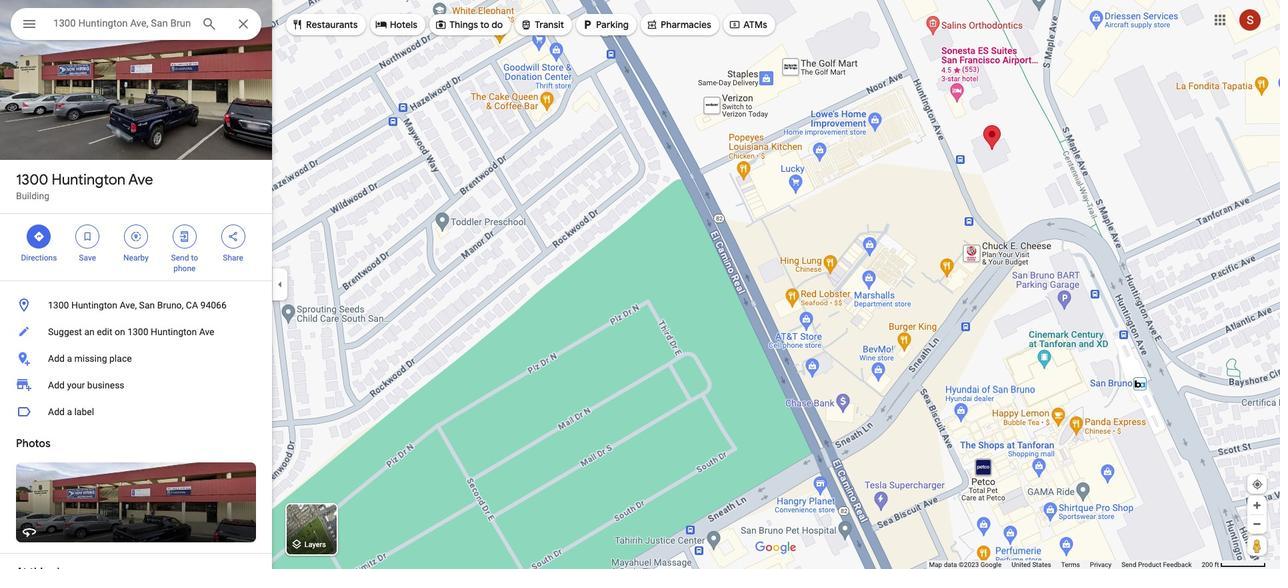 Task type: describe. For each thing, give the bounding box(es) containing it.
ft
[[1215, 561, 1219, 569]]

 restaurants
[[291, 17, 358, 32]]

map data ©2023 google
[[929, 561, 1002, 569]]

1300 huntington ave building
[[16, 171, 153, 201]]

suggest
[[48, 327, 82, 337]]

add your business
[[48, 380, 124, 391]]

united
[[1012, 561, 1031, 569]]

1300 huntington ave, san bruno, ca 94066 button
[[0, 292, 272, 319]]

layers
[[305, 541, 326, 550]]

transit
[[535, 19, 564, 31]]

add a missing place button
[[0, 345, 272, 372]]


[[646, 17, 658, 32]]

google account: sheryl atherton  
(sheryl.atherton@adept.ai) image
[[1239, 9, 1261, 30]]

save
[[79, 253, 96, 263]]

show your location image
[[1251, 479, 1263, 491]]

 things to do
[[435, 17, 503, 32]]


[[520, 17, 532, 32]]

suggest an edit on 1300 huntington ave
[[48, 327, 214, 337]]

1300 for ave,
[[48, 300, 69, 311]]

on
[[115, 327, 125, 337]]

privacy button
[[1090, 561, 1112, 569]]

restaurants
[[306, 19, 358, 31]]


[[21, 15, 37, 33]]

google maps element
[[0, 0, 1280, 569]]

terms button
[[1061, 561, 1080, 569]]

share
[[223, 253, 243, 263]]

united states
[[1012, 561, 1051, 569]]

google
[[981, 561, 1002, 569]]

send to phone
[[171, 253, 198, 273]]


[[435, 17, 447, 32]]

footer inside google maps element
[[929, 561, 1202, 569]]

place
[[109, 353, 132, 364]]

collapse side panel image
[[273, 277, 287, 292]]


[[130, 229, 142, 244]]

send product feedback button
[[1122, 561, 1192, 569]]

a for missing
[[67, 353, 72, 364]]

united states button
[[1012, 561, 1051, 569]]

directions
[[21, 253, 57, 263]]

huntington for ave
[[52, 171, 125, 189]]

to inside  things to do
[[480, 19, 489, 31]]

1300 huntington ave, san bruno, ca 94066
[[48, 300, 227, 311]]

 search field
[[11, 8, 261, 43]]

 parking
[[581, 17, 629, 32]]

atms
[[743, 19, 767, 31]]

building
[[16, 191, 49, 201]]

send product feedback
[[1122, 561, 1192, 569]]

label
[[74, 407, 94, 417]]

ca
[[186, 300, 198, 311]]

map
[[929, 561, 942, 569]]

94066
[[200, 300, 227, 311]]

show street view coverage image
[[1247, 536, 1267, 556]]

add a label button
[[0, 399, 272, 425]]

1300 Huntington Ave, San Bruno, CA 94066 field
[[11, 8, 261, 40]]

ave,
[[120, 300, 137, 311]]

business
[[87, 380, 124, 391]]

things
[[449, 19, 478, 31]]

huntington inside button
[[151, 327, 197, 337]]

privacy
[[1090, 561, 1112, 569]]


[[375, 17, 387, 32]]


[[291, 17, 303, 32]]

parking
[[596, 19, 629, 31]]

 button
[[11, 8, 48, 43]]

ave inside 1300 huntington ave building
[[128, 171, 153, 189]]

huntington for ave,
[[71, 300, 117, 311]]

add a label
[[48, 407, 94, 417]]

 transit
[[520, 17, 564, 32]]



Task type: locate. For each thing, give the bounding box(es) containing it.
hotels
[[390, 19, 417, 31]]

to left the do
[[480, 19, 489, 31]]

states
[[1032, 561, 1051, 569]]

1 a from the top
[[67, 353, 72, 364]]


[[581, 17, 593, 32]]

to
[[480, 19, 489, 31], [191, 253, 198, 263]]

1300 inside 1300 huntington ave building
[[16, 171, 48, 189]]

0 vertical spatial huntington
[[52, 171, 125, 189]]

nearby
[[123, 253, 149, 263]]

edit
[[97, 327, 112, 337]]

1 vertical spatial a
[[67, 407, 72, 417]]

ave down '94066'
[[199, 327, 214, 337]]

1 horizontal spatial send
[[1122, 561, 1136, 569]]

ave
[[128, 171, 153, 189], [199, 327, 214, 337]]

1 add from the top
[[48, 353, 65, 364]]

add left label
[[48, 407, 65, 417]]

2 vertical spatial add
[[48, 407, 65, 417]]

1 vertical spatial send
[[1122, 561, 1136, 569]]

0 vertical spatial ave
[[128, 171, 153, 189]]

1 vertical spatial huntington
[[71, 300, 117, 311]]

data
[[944, 561, 957, 569]]

suggest an edit on 1300 huntington ave button
[[0, 319, 272, 345]]

1300 for ave
[[16, 171, 48, 189]]

send inside send to phone
[[171, 253, 189, 263]]

ave up ""
[[128, 171, 153, 189]]

2 vertical spatial huntington
[[151, 327, 197, 337]]

missing
[[74, 353, 107, 364]]

add
[[48, 353, 65, 364], [48, 380, 65, 391], [48, 407, 65, 417]]

an
[[84, 327, 95, 337]]

200 ft
[[1202, 561, 1219, 569]]

1300 up suggest
[[48, 300, 69, 311]]


[[227, 229, 239, 244]]

1300 huntington ave main content
[[0, 0, 272, 569]]

send
[[171, 253, 189, 263], [1122, 561, 1136, 569]]

None field
[[53, 15, 191, 31]]

to inside send to phone
[[191, 253, 198, 263]]

huntington up 
[[52, 171, 125, 189]]

2 vertical spatial 1300
[[127, 327, 148, 337]]

0 horizontal spatial send
[[171, 253, 189, 263]]

1300 inside button
[[127, 327, 148, 337]]

bruno,
[[157, 300, 184, 311]]

0 horizontal spatial to
[[191, 253, 198, 263]]

add down suggest
[[48, 353, 65, 364]]

1300 up the 'building'
[[16, 171, 48, 189]]

add for add a missing place
[[48, 353, 65, 364]]

2 add from the top
[[48, 380, 65, 391]]


[[81, 229, 93, 244]]

0 horizontal spatial ave
[[128, 171, 153, 189]]

 pharmacies
[[646, 17, 711, 32]]

200 ft button
[[1202, 561, 1266, 569]]

0 vertical spatial 1300
[[16, 171, 48, 189]]

1 vertical spatial ave
[[199, 327, 214, 337]]

to up phone
[[191, 253, 198, 263]]

send for send product feedback
[[1122, 561, 1136, 569]]

terms
[[1061, 561, 1080, 569]]

0 vertical spatial add
[[48, 353, 65, 364]]

footer
[[929, 561, 1202, 569]]

a left the missing
[[67, 353, 72, 364]]

add for add a label
[[48, 407, 65, 417]]

a inside add a label button
[[67, 407, 72, 417]]

3 add from the top
[[48, 407, 65, 417]]

send left product
[[1122, 561, 1136, 569]]

2 a from the top
[[67, 407, 72, 417]]

1 horizontal spatial to
[[480, 19, 489, 31]]

add left your
[[48, 380, 65, 391]]

huntington
[[52, 171, 125, 189], [71, 300, 117, 311], [151, 327, 197, 337]]

a
[[67, 353, 72, 364], [67, 407, 72, 417]]

huntington down bruno,
[[151, 327, 197, 337]]

0 vertical spatial to
[[480, 19, 489, 31]]

send inside button
[[1122, 561, 1136, 569]]

add inside button
[[48, 407, 65, 417]]

feedback
[[1163, 561, 1192, 569]]

send up phone
[[171, 253, 189, 263]]


[[33, 229, 45, 244]]

actions for 1300 huntington ave region
[[0, 214, 272, 281]]

a left label
[[67, 407, 72, 417]]

ave inside button
[[199, 327, 214, 337]]

1300 right on
[[127, 327, 148, 337]]

photos
[[16, 437, 50, 451]]

©2023
[[959, 561, 979, 569]]

1300
[[16, 171, 48, 189], [48, 300, 69, 311], [127, 327, 148, 337]]

zoom in image
[[1252, 501, 1262, 511]]

huntington up an
[[71, 300, 117, 311]]

zoom out image
[[1252, 519, 1262, 529]]

huntington inside 1300 huntington ave building
[[52, 171, 125, 189]]

san
[[139, 300, 155, 311]]

do
[[492, 19, 503, 31]]

none field inside 1300 huntington ave, san bruno, ca 94066 field
[[53, 15, 191, 31]]

add your business link
[[0, 372, 272, 399]]

your
[[67, 380, 85, 391]]

pharmacies
[[661, 19, 711, 31]]

1 horizontal spatial ave
[[199, 327, 214, 337]]

1 vertical spatial to
[[191, 253, 198, 263]]


[[729, 17, 741, 32]]

a for label
[[67, 407, 72, 417]]

add inside button
[[48, 353, 65, 364]]

huntington inside button
[[71, 300, 117, 311]]

 hotels
[[375, 17, 417, 32]]

1 vertical spatial 1300
[[48, 300, 69, 311]]

add for add your business
[[48, 380, 65, 391]]

product
[[1138, 561, 1161, 569]]

 atms
[[729, 17, 767, 32]]

add a missing place
[[48, 353, 132, 364]]

1300 inside button
[[48, 300, 69, 311]]

footer containing map data ©2023 google
[[929, 561, 1202, 569]]

0 vertical spatial a
[[67, 353, 72, 364]]

send for send to phone
[[171, 253, 189, 263]]

200
[[1202, 561, 1213, 569]]

a inside add a missing place button
[[67, 353, 72, 364]]


[[179, 229, 191, 244]]

phone
[[173, 264, 196, 273]]

0 vertical spatial send
[[171, 253, 189, 263]]

1 vertical spatial add
[[48, 380, 65, 391]]



Task type: vqa. For each thing, say whether or not it's contained in the screenshot.


